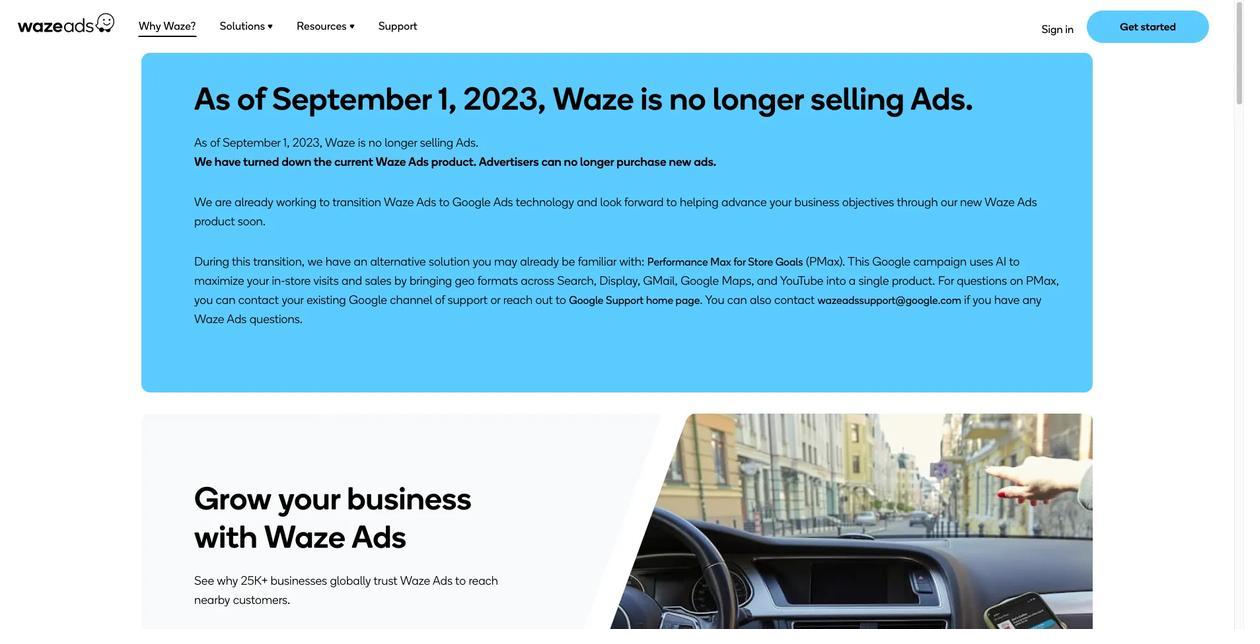 Task type: locate. For each thing, give the bounding box(es) containing it.
0 vertical spatial september
[[272, 79, 432, 118]]

product. left advertisers
[[431, 155, 477, 169]]

why waze?
[[139, 20, 196, 32]]

1 horizontal spatial business
[[795, 195, 840, 209]]

contact up questions.
[[238, 293, 279, 307]]

1 horizontal spatial product.
[[892, 274, 935, 288]]

product
[[194, 214, 235, 229]]

have inside if you have any waze ads questions.
[[994, 293, 1020, 307]]

0 vertical spatial longer
[[713, 79, 804, 118]]

max
[[711, 256, 731, 268]]

product.
[[431, 155, 477, 169], [892, 274, 935, 288]]

google down as of september 1, 2023, waze is no longer selling ads. we have turned down the current waze ads product. advertisers can no longer purchase new ads. at the top
[[453, 195, 491, 209]]

1 horizontal spatial of
[[237, 79, 266, 118]]

0 vertical spatial have
[[215, 155, 241, 169]]

and left look
[[577, 195, 598, 209]]

out
[[536, 293, 553, 307]]

2 we from the top
[[194, 195, 212, 209]]

1 horizontal spatial can
[[541, 155, 562, 169]]

ads inside grow your business with waze ads
[[352, 517, 407, 555]]

as of september 1, 2023, waze is no longer selling ads. we have turned down the current waze ads product. advertisers can no longer purchase new ads.
[[194, 135, 717, 169]]

1 vertical spatial of
[[210, 135, 220, 150]]

1 horizontal spatial 2023,
[[464, 79, 546, 118]]

1, up as of september 1, 2023, waze is no longer selling ads. we have turned down the current waze ads product. advertisers can no longer purchase new ads. at the top
[[438, 79, 457, 118]]

goals
[[776, 256, 803, 268]]

and down an
[[342, 274, 362, 288]]

0 vertical spatial support
[[379, 20, 418, 32]]

familiar
[[578, 254, 617, 269]]

1 vertical spatial 2023,
[[293, 135, 323, 150]]

0 vertical spatial business
[[795, 195, 840, 209]]

google
[[453, 195, 491, 209], [872, 254, 911, 269], [681, 274, 719, 288], [349, 293, 387, 307], [569, 294, 604, 307]]

product. inside (pmax). this google campaign uses ai to maximize your in-store visits and sales by bringing geo formats across search, display, gmail, google maps, and youtube into a single product. for questions on pmax, you can contact your existing google channel of support or reach out to
[[892, 274, 935, 288]]

new left the ads.
[[669, 155, 691, 169]]

and inside we are already working to transition waze ads to google ads technology and look forward to helping advance your business objectives through our new waze ads product soon.
[[577, 195, 598, 209]]

0 horizontal spatial business
[[347, 479, 472, 517]]

0 vertical spatial ads.
[[911, 79, 974, 118]]

1 horizontal spatial is
[[641, 79, 663, 118]]

2023, for as of september 1, 2023, waze is no longer selling ads.
[[464, 79, 546, 118]]

1 vertical spatial longer
[[385, 135, 417, 150]]

you right if
[[973, 293, 992, 307]]

trust
[[374, 573, 398, 588]]

2 horizontal spatial you
[[973, 293, 992, 307]]

selling
[[811, 79, 905, 118], [420, 135, 453, 150]]

transition
[[333, 195, 381, 209]]

support inside 'google support home page . you can also contact wazeadssupport@google.com'
[[606, 294, 644, 307]]

ads. for as of september 1, 2023, waze is no longer selling ads. we have turned down the current waze ads product. advertisers can no longer purchase new ads.
[[456, 135, 479, 150]]

you left may
[[473, 254, 491, 269]]

1 horizontal spatial reach
[[503, 293, 533, 307]]

as inside as of september 1, 2023, waze is no longer selling ads. we have turned down the current waze ads product. advertisers can no longer purchase new ads.
[[194, 135, 207, 150]]

1, for as of september 1, 2023, waze is no longer selling ads. we have turned down the current waze ads product. advertisers can no longer purchase new ads.
[[283, 135, 290, 150]]

contact
[[238, 293, 279, 307], [774, 293, 815, 307]]

2 vertical spatial of
[[435, 293, 445, 307]]

get
[[1120, 20, 1139, 33]]

google up '.' on the right top of page
[[681, 274, 719, 288]]

(pmax). this google campaign uses ai to maximize your in-store visits and sales by bringing geo formats across search, display, gmail, google maps, and youtube into a single product. for questions on pmax, you can contact your existing google channel of support or reach out to
[[194, 254, 1059, 307]]

1 vertical spatial is
[[358, 135, 366, 150]]

2 horizontal spatial have
[[994, 293, 1020, 307]]

1 contact from the left
[[238, 293, 279, 307]]

1 vertical spatial product.
[[892, 274, 935, 288]]

longer for as of september 1, 2023, waze is no longer selling ads. we have turned down the current waze ads product. advertisers can no longer purchase new ads.
[[385, 135, 417, 150]]

can up technology
[[541, 155, 562, 169]]

sign
[[1042, 23, 1063, 36]]

channel
[[390, 293, 432, 307]]

1 vertical spatial as
[[194, 135, 207, 150]]

and for sales
[[342, 274, 362, 288]]

new inside we are already working to transition waze ads to google ads technology and look forward to helping advance your business objectives through our new waze ads product soon.
[[960, 195, 982, 209]]

1 we from the top
[[194, 155, 212, 169]]

september
[[272, 79, 432, 118], [223, 135, 281, 150]]

0 horizontal spatial longer
[[385, 135, 417, 150]]

september up turned
[[223, 135, 281, 150]]

0 horizontal spatial have
[[215, 155, 241, 169]]

maximize
[[194, 274, 244, 288]]

0 horizontal spatial new
[[669, 155, 691, 169]]

google inside 'google support home page . you can also contact wazeadssupport@google.com'
[[569, 294, 604, 307]]

youtube
[[780, 274, 824, 288]]

and up 'google support home page . you can also contact wazeadssupport@google.com'
[[757, 274, 778, 288]]

waze?
[[163, 20, 196, 32]]

1 horizontal spatial 1,
[[438, 79, 457, 118]]

0 vertical spatial 1,
[[438, 79, 457, 118]]

home
[[646, 294, 673, 307]]

store
[[748, 256, 773, 268]]

0 horizontal spatial is
[[358, 135, 366, 150]]

0 vertical spatial of
[[237, 79, 266, 118]]

0 vertical spatial no
[[670, 79, 706, 118]]

as for as of september 1, 2023, waze is no longer selling ads. we have turned down the current waze ads product. advertisers can no longer purchase new ads.
[[194, 135, 207, 150]]

1 vertical spatial new
[[960, 195, 982, 209]]

0 vertical spatial selling
[[811, 79, 905, 118]]

0 vertical spatial 2023,
[[464, 79, 546, 118]]

google support home page . you can also contact wazeadssupport@google.com
[[569, 293, 962, 307]]

no up the ads.
[[670, 79, 706, 118]]

any
[[1023, 293, 1042, 307]]

the
[[314, 155, 332, 169]]

waze ads logo image
[[18, 13, 114, 32]]

1 horizontal spatial already
[[520, 254, 559, 269]]

1 horizontal spatial ads.
[[911, 79, 974, 118]]

1 vertical spatial have
[[326, 254, 351, 269]]

0 horizontal spatial 2023,
[[293, 135, 323, 150]]

new
[[669, 155, 691, 169], [960, 195, 982, 209]]

1 vertical spatial selling
[[420, 135, 453, 150]]

0 horizontal spatial selling
[[420, 135, 453, 150]]

2 horizontal spatial no
[[670, 79, 706, 118]]

1 horizontal spatial new
[[960, 195, 982, 209]]

1 vertical spatial business
[[347, 479, 472, 517]]

as
[[194, 79, 231, 118], [194, 135, 207, 150]]

0 horizontal spatial no
[[369, 135, 382, 150]]

bringing
[[410, 274, 452, 288]]

waze inside if you have any waze ads questions.
[[194, 312, 224, 326]]

can down 'maps,' at top right
[[727, 293, 747, 307]]

of inside (pmax). this google campaign uses ai to maximize your in-store visits and sales by bringing geo formats across search, display, gmail, google maps, and youtube into a single product. for questions on pmax, you can contact your existing google channel of support or reach out to
[[435, 293, 445, 307]]

0 vertical spatial product.
[[431, 155, 477, 169]]

0 horizontal spatial you
[[194, 293, 213, 307]]

as for as of september 1, 2023, waze is no longer selling ads.
[[194, 79, 231, 118]]

for
[[734, 256, 746, 268]]

1 vertical spatial we
[[194, 195, 212, 209]]

september up "current"
[[272, 79, 432, 118]]

is for as of september 1, 2023, waze is no longer selling ads.
[[641, 79, 663, 118]]

1 vertical spatial reach
[[469, 573, 498, 588]]

longer for as of september 1, 2023, waze is no longer selling ads.
[[713, 79, 804, 118]]

ads.
[[911, 79, 974, 118], [456, 135, 479, 150]]

contact down youtube
[[774, 293, 815, 307]]

1, inside as of september 1, 2023, waze is no longer selling ads. we have turned down the current waze ads product. advertisers can no longer purchase new ads.
[[283, 135, 290, 150]]

can down maximize
[[216, 293, 236, 307]]

to
[[319, 195, 330, 209], [439, 195, 450, 209], [666, 195, 677, 209], [1009, 254, 1020, 269], [556, 293, 566, 307], [455, 573, 466, 588]]

0 vertical spatial reach
[[503, 293, 533, 307]]

is up purchase
[[641, 79, 663, 118]]

google support home page link
[[569, 294, 700, 307]]

selling inside as of september 1, 2023, waze is no longer selling ads. we have turned down the current waze ads product. advertisers can no longer purchase new ads.
[[420, 135, 453, 150]]

2023, up advertisers
[[464, 79, 546, 118]]

with:
[[619, 254, 645, 269]]

is inside as of september 1, 2023, waze is no longer selling ads. we have turned down the current waze ads product. advertisers can no longer purchase new ads.
[[358, 135, 366, 150]]

1 horizontal spatial and
[[577, 195, 598, 209]]

performance
[[647, 256, 708, 268]]

of
[[237, 79, 266, 118], [210, 135, 220, 150], [435, 293, 445, 307]]

have left an
[[326, 254, 351, 269]]

ads
[[408, 155, 429, 169], [417, 195, 436, 209], [493, 195, 513, 209], [1017, 195, 1037, 209], [227, 312, 247, 326], [352, 517, 407, 555], [433, 573, 453, 588]]

(pmax).
[[806, 254, 845, 269]]

have left turned
[[215, 155, 241, 169]]

ads. inside as of september 1, 2023, waze is no longer selling ads. we have turned down the current waze ads product. advertisers can no longer purchase new ads.
[[456, 135, 479, 150]]

2 horizontal spatial of
[[435, 293, 445, 307]]

this
[[232, 254, 251, 269]]

have down 'on'
[[994, 293, 1020, 307]]

2 vertical spatial longer
[[580, 155, 614, 169]]

reach inside see why 25k+ businesses globally trust waze ads to reach nearby customers.
[[469, 573, 498, 588]]

this
[[848, 254, 870, 269]]

solution
[[429, 254, 470, 269]]

existing
[[307, 293, 346, 307]]

waze
[[553, 79, 634, 118], [325, 135, 355, 150], [376, 155, 406, 169], [384, 195, 414, 209], [985, 195, 1015, 209], [194, 312, 224, 326], [264, 517, 345, 555], [400, 573, 430, 588]]

0 horizontal spatial contact
[[238, 293, 279, 307]]

0 vertical spatial we
[[194, 155, 212, 169]]

no up technology
[[564, 155, 578, 169]]

into
[[827, 274, 846, 288]]

you down maximize
[[194, 293, 213, 307]]

ai
[[996, 254, 1007, 269]]

0 horizontal spatial of
[[210, 135, 220, 150]]

reach
[[503, 293, 533, 307], [469, 573, 498, 588]]

0 horizontal spatial product.
[[431, 155, 477, 169]]

0 horizontal spatial 1,
[[283, 135, 290, 150]]

1,
[[438, 79, 457, 118], [283, 135, 290, 150]]

2 vertical spatial have
[[994, 293, 1020, 307]]

0 vertical spatial already
[[235, 195, 273, 209]]

new right our
[[960, 195, 982, 209]]

google down search,
[[569, 294, 604, 307]]

1 vertical spatial support
[[606, 294, 644, 307]]

2 horizontal spatial longer
[[713, 79, 804, 118]]

1, up down
[[283, 135, 290, 150]]

already
[[235, 195, 273, 209], [520, 254, 559, 269]]

customers.
[[233, 592, 290, 607]]

0 vertical spatial as
[[194, 79, 231, 118]]

we left turned
[[194, 155, 212, 169]]

advertisers
[[479, 155, 539, 169]]

1 vertical spatial 1,
[[283, 135, 290, 150]]

1 vertical spatial september
[[223, 135, 281, 150]]

0 horizontal spatial already
[[235, 195, 273, 209]]

we left are
[[194, 195, 212, 209]]

store
[[285, 274, 311, 288]]

no up "current"
[[369, 135, 382, 150]]

1 as from the top
[[194, 79, 231, 118]]

1 horizontal spatial contact
[[774, 293, 815, 307]]

globally
[[330, 573, 371, 588]]

an
[[354, 254, 367, 269]]

1 horizontal spatial support
[[606, 294, 644, 307]]

you
[[473, 254, 491, 269], [194, 293, 213, 307], [973, 293, 992, 307]]

gmail,
[[643, 274, 678, 288]]

september for as of september 1, 2023, waze is no longer selling ads. we have turned down the current waze ads product. advertisers can no longer purchase new ads.
[[223, 135, 281, 150]]

already up across
[[520, 254, 559, 269]]

resources
[[297, 20, 347, 32]]

reach inside (pmax). this google campaign uses ai to maximize your in-store visits and sales by bringing geo formats across search, display, gmail, google maps, and youtube into a single product. for questions on pmax, you can contact your existing google channel of support or reach out to
[[503, 293, 533, 307]]

1 horizontal spatial you
[[473, 254, 491, 269]]

1 vertical spatial no
[[369, 135, 382, 150]]

no for as of september 1, 2023, waze is no longer selling ads. we have turned down the current waze ads product. advertisers can no longer purchase new ads.
[[369, 135, 382, 150]]

of for as of september 1, 2023, waze is no longer selling ads.
[[237, 79, 266, 118]]

have
[[215, 155, 241, 169], [326, 254, 351, 269], [994, 293, 1020, 307]]

be
[[562, 254, 575, 269]]

0 horizontal spatial reach
[[469, 573, 498, 588]]

of inside as of september 1, 2023, waze is no longer selling ads. we have turned down the current waze ads product. advertisers can no longer purchase new ads.
[[210, 135, 220, 150]]

2023, up down
[[293, 135, 323, 150]]

of up are
[[210, 135, 220, 150]]

of down bringing on the left of the page
[[435, 293, 445, 307]]

0 horizontal spatial support
[[379, 20, 418, 32]]

september inside as of september 1, 2023, waze is no longer selling ads. we have turned down the current waze ads product. advertisers can no longer purchase new ads.
[[223, 135, 281, 150]]

of up turned
[[237, 79, 266, 118]]

is up "current"
[[358, 135, 366, 150]]

support
[[379, 20, 418, 32], [606, 294, 644, 307]]

0 horizontal spatial ads.
[[456, 135, 479, 150]]

already up soon.
[[235, 195, 273, 209]]

soon.
[[238, 214, 266, 229]]

by
[[394, 274, 407, 288]]

1 horizontal spatial selling
[[811, 79, 905, 118]]

google down sales
[[349, 293, 387, 307]]

sign in link
[[1042, 23, 1074, 38]]

0 horizontal spatial can
[[216, 293, 236, 307]]

0 vertical spatial new
[[669, 155, 691, 169]]

product. up wazeadssupport@google.com link
[[892, 274, 935, 288]]

selling for as of september 1, 2023, waze is no longer selling ads. we have turned down the current waze ads product. advertisers can no longer purchase new ads.
[[420, 135, 453, 150]]

2 as from the top
[[194, 135, 207, 150]]

0 horizontal spatial and
[[342, 274, 362, 288]]

2023, inside as of september 1, 2023, waze is no longer selling ads. we have turned down the current waze ads product. advertisers can no longer purchase new ads.
[[293, 135, 323, 150]]

1 vertical spatial ads.
[[456, 135, 479, 150]]

0 vertical spatial is
[[641, 79, 663, 118]]

1 horizontal spatial no
[[564, 155, 578, 169]]



Task type: describe. For each thing, give the bounding box(es) containing it.
page
[[676, 294, 700, 307]]

2 vertical spatial no
[[564, 155, 578, 169]]

maps,
[[722, 274, 754, 288]]

can inside as of september 1, 2023, waze is no longer selling ads. we have turned down the current waze ads product. advertisers can no longer purchase new ads.
[[541, 155, 562, 169]]

questions.
[[250, 312, 303, 326]]

grow your business with waze ads
[[194, 479, 472, 555]]

why waze? link
[[138, 17, 197, 37]]

a
[[849, 274, 856, 288]]

current
[[334, 155, 373, 169]]

are
[[215, 195, 232, 209]]

support link
[[378, 17, 418, 37]]

we are already working to transition waze ads to google ads technology and look forward to helping advance your business objectives through our new waze ads product soon.
[[194, 195, 1037, 229]]

sales
[[365, 274, 392, 288]]

contact inside (pmax). this google campaign uses ai to maximize your in-store visits and sales by bringing geo formats across search, display, gmail, google maps, and youtube into a single product. for questions on pmax, you can contact your existing google channel of support or reach out to
[[238, 293, 279, 307]]

1 horizontal spatial longer
[[580, 155, 614, 169]]

we inside we are already working to transition waze ads to google ads technology and look forward to helping advance your business objectives through our new waze ads product soon.
[[194, 195, 212, 209]]

forward
[[624, 195, 664, 209]]

business inside we are already working to transition waze ads to google ads technology and look forward to helping advance your business objectives through our new waze ads product soon.
[[795, 195, 840, 209]]

ads.
[[694, 155, 717, 169]]

pmax,
[[1026, 274, 1059, 288]]

get started link
[[1087, 10, 1209, 43]]

wazeadssupport@google.com
[[818, 294, 962, 307]]

see
[[194, 573, 214, 588]]

new inside as of september 1, 2023, waze is no longer selling ads. we have turned down the current waze ads product. advertisers can no longer purchase new ads.
[[669, 155, 691, 169]]

grow
[[194, 479, 272, 517]]

see why 25k+ businesses globally trust waze ads to reach nearby customers.
[[194, 573, 498, 607]]

started
[[1141, 20, 1176, 33]]

also
[[750, 293, 772, 307]]

businesses
[[271, 573, 327, 588]]

2 horizontal spatial and
[[757, 274, 778, 288]]

waze inside see why 25k+ businesses globally trust waze ads to reach nearby customers.
[[400, 573, 430, 588]]

september for as of september 1, 2023, waze is no longer selling ads.
[[272, 79, 432, 118]]

working
[[276, 195, 317, 209]]

objectives
[[842, 195, 894, 209]]

1, for as of september 1, 2023, waze is no longer selling ads.
[[438, 79, 457, 118]]

during
[[194, 254, 229, 269]]

product. inside as of september 1, 2023, waze is no longer selling ads. we have turned down the current waze ads product. advertisers can no longer purchase new ads.
[[431, 155, 477, 169]]

google up single
[[872, 254, 911, 269]]

ads inside as of september 1, 2023, waze is no longer selling ads. we have turned down the current waze ads product. advertisers can no longer purchase new ads.
[[408, 155, 429, 169]]

look
[[600, 195, 622, 209]]

with
[[194, 517, 258, 555]]

resources link
[[296, 17, 355, 37]]

down
[[282, 155, 311, 169]]

alternative
[[370, 254, 426, 269]]

or
[[491, 293, 500, 307]]

in-
[[272, 274, 285, 288]]

purchase
[[617, 155, 667, 169]]

sign in
[[1042, 23, 1074, 36]]

business inside grow your business with waze ads
[[347, 479, 472, 517]]

as of september 1, 2023, waze is no longer selling ads.
[[194, 79, 974, 118]]

2 horizontal spatial can
[[727, 293, 747, 307]]

1 vertical spatial already
[[520, 254, 559, 269]]

helping
[[680, 195, 719, 209]]

we inside as of september 1, 2023, waze is no longer selling ads. we have turned down the current waze ads product. advertisers can no longer purchase new ads.
[[194, 155, 212, 169]]

during this transition, we have an alternative solution you may already be familiar with: performance max for store goals
[[194, 254, 803, 269]]

2 contact from the left
[[774, 293, 815, 307]]

across
[[521, 274, 554, 288]]

and for look
[[577, 195, 598, 209]]

we
[[308, 254, 323, 269]]

formats
[[478, 274, 518, 288]]

25k+
[[241, 573, 268, 588]]

advance
[[722, 195, 767, 209]]

you inside if you have any waze ads questions.
[[973, 293, 992, 307]]

selling for as of september 1, 2023, waze is no longer selling ads.
[[811, 79, 905, 118]]

get started
[[1120, 20, 1176, 33]]

.
[[700, 293, 703, 307]]

ads inside if you have any waze ads questions.
[[227, 312, 247, 326]]

visits
[[314, 274, 339, 288]]

campaign
[[914, 254, 967, 269]]

ads. for as of september 1, 2023, waze is no longer selling ads.
[[911, 79, 974, 118]]

you inside (pmax). this google campaign uses ai to maximize your in-store visits and sales by bringing geo formats across search, display, gmail, google maps, and youtube into a single product. for questions on pmax, you can contact your existing google channel of support or reach out to
[[194, 293, 213, 307]]

2023, for as of september 1, 2023, waze is no longer selling ads. we have turned down the current waze ads product. advertisers can no longer purchase new ads.
[[293, 135, 323, 150]]

ads inside see why 25k+ businesses globally trust waze ads to reach nearby customers.
[[433, 573, 453, 588]]

can inside (pmax). this google campaign uses ai to maximize your in-store visits and sales by bringing geo formats across search, display, gmail, google maps, and youtube into a single product. for questions on pmax, you can contact your existing google channel of support or reach out to
[[216, 293, 236, 307]]

to inside see why 25k+ businesses globally trust waze ads to reach nearby customers.
[[455, 573, 466, 588]]

technology
[[516, 195, 574, 209]]

on
[[1010, 274, 1023, 288]]

turned
[[243, 155, 279, 169]]

transition,
[[253, 254, 305, 269]]

search,
[[557, 274, 597, 288]]

1 horizontal spatial have
[[326, 254, 351, 269]]

your inside grow your business with waze ads
[[278, 479, 340, 517]]

in
[[1066, 23, 1074, 36]]

for
[[938, 274, 954, 288]]

of for as of september 1, 2023, waze is no longer selling ads. we have turned down the current waze ads product. advertisers can no longer purchase new ads.
[[210, 135, 220, 150]]

nearby
[[194, 592, 230, 607]]

our
[[941, 195, 958, 209]]

questions
[[957, 274, 1007, 288]]

is for as of september 1, 2023, waze is no longer selling ads. we have turned down the current waze ads product. advertisers can no longer purchase new ads.
[[358, 135, 366, 150]]

through
[[897, 195, 938, 209]]

may
[[494, 254, 517, 269]]

if you have any waze ads questions.
[[194, 293, 1042, 326]]

support
[[448, 293, 488, 307]]

your inside we are already working to transition waze ads to google ads technology and look forward to helping advance your business objectives through our new waze ads product soon.
[[770, 195, 792, 209]]

why
[[217, 573, 238, 588]]

display,
[[600, 274, 640, 288]]

no for as of september 1, 2023, waze is no longer selling ads.
[[670, 79, 706, 118]]

already inside we are already working to transition waze ads to google ads technology and look forward to helping advance your business objectives through our new waze ads product soon.
[[235, 195, 273, 209]]

google inside we are already working to transition waze ads to google ads technology and look forward to helping advance your business objectives through our new waze ads product soon.
[[453, 195, 491, 209]]

why
[[139, 20, 161, 32]]

waze inside grow your business with waze ads
[[264, 517, 345, 555]]

have inside as of september 1, 2023, waze is no longer selling ads. we have turned down the current waze ads product. advertisers can no longer purchase new ads.
[[215, 155, 241, 169]]

if
[[964, 293, 970, 307]]

you
[[705, 293, 725, 307]]

geo
[[455, 274, 475, 288]]

solutions
[[220, 20, 265, 32]]



Task type: vqa. For each thing, say whether or not it's contained in the screenshot.
5 4 3 2 1
no



